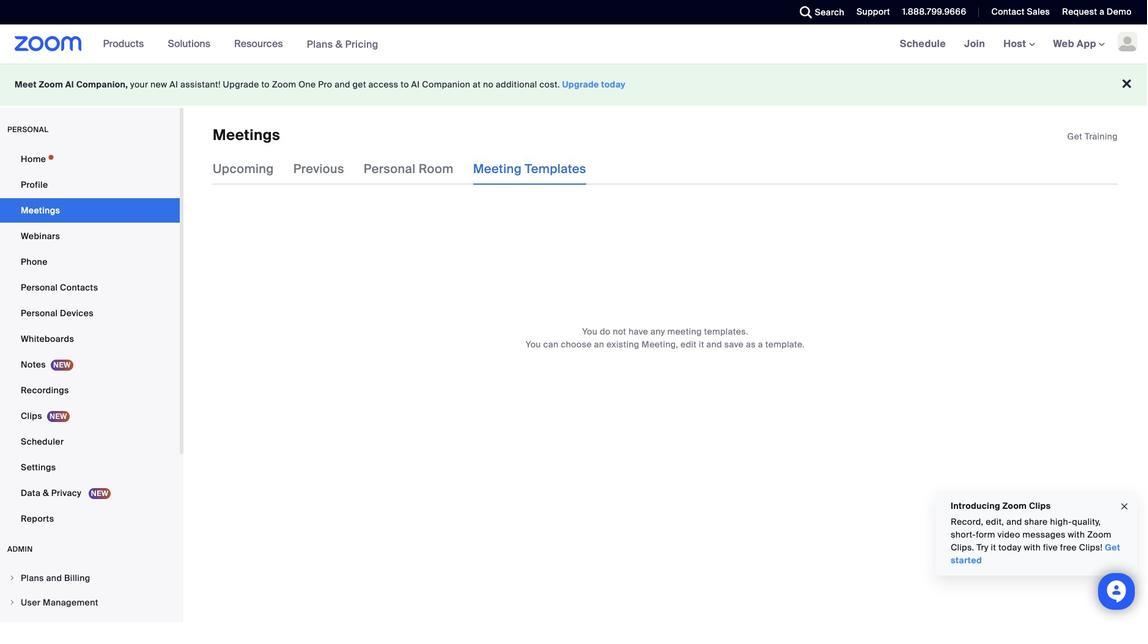 Task type: locate. For each thing, give the bounding box(es) containing it.
and up video
[[1007, 516, 1023, 527]]

today
[[602, 79, 626, 90], [999, 542, 1022, 553]]

today inside record, edit, and share high-quality, short-form video messages with zoom clips. try it today with five free clips!
[[999, 542, 1022, 553]]

get right clips!
[[1105, 542, 1121, 553]]

3 ai from the left
[[411, 79, 420, 90]]

access
[[369, 79, 399, 90]]

1 horizontal spatial meetings
[[213, 125, 280, 144]]

personal for personal contacts
[[21, 282, 58, 293]]

you
[[583, 326, 598, 337], [526, 339, 541, 350]]

support
[[857, 6, 891, 17]]

templates.
[[704, 326, 749, 337]]

zoom up clips!
[[1088, 529, 1112, 540]]

1 horizontal spatial it
[[991, 542, 997, 553]]

support link
[[848, 0, 894, 24], [857, 6, 891, 17]]

0 horizontal spatial meetings
[[21, 205, 60, 216]]

share
[[1025, 516, 1048, 527]]

0 horizontal spatial today
[[602, 79, 626, 90]]

admin
[[7, 544, 33, 554]]

plans
[[307, 38, 333, 50], [21, 573, 44, 584]]

clips up the share
[[1030, 500, 1051, 511]]

it right try
[[991, 542, 997, 553]]

1 vertical spatial clips
[[1030, 500, 1051, 511]]

personal for personal devices
[[21, 308, 58, 319]]

to right access
[[401, 79, 409, 90]]

host
[[1004, 37, 1029, 50]]

1 vertical spatial you
[[526, 339, 541, 350]]

one
[[299, 79, 316, 90]]

plans inside menu item
[[21, 573, 44, 584]]

ai left companion, on the left top
[[65, 79, 74, 90]]

0 horizontal spatial with
[[1024, 542, 1041, 553]]

0 horizontal spatial it
[[699, 339, 705, 350]]

1 horizontal spatial upgrade
[[563, 79, 599, 90]]

2 horizontal spatial ai
[[411, 79, 420, 90]]

1 vertical spatial with
[[1024, 542, 1041, 553]]

personal left room
[[364, 161, 416, 177]]

templates
[[525, 161, 587, 177]]

training
[[1085, 131, 1118, 142]]

0 vertical spatial personal
[[364, 161, 416, 177]]

0 vertical spatial meetings
[[213, 125, 280, 144]]

zoom inside record, edit, and share high-quality, short-form video messages with zoom clips. try it today with five free clips!
[[1088, 529, 1112, 540]]

record,
[[951, 516, 984, 527]]

choose
[[561, 339, 592, 350]]

1 horizontal spatial clips
[[1030, 500, 1051, 511]]

it inside record, edit, and share high-quality, short-form video messages with zoom clips. try it today with five free clips!
[[991, 542, 997, 553]]

data
[[21, 488, 41, 499]]

your
[[130, 79, 148, 90]]

and left get
[[335, 79, 350, 90]]

existing
[[607, 339, 640, 350]]

any
[[651, 326, 665, 337]]

product information navigation
[[94, 24, 388, 64]]

upgrade
[[223, 79, 259, 90], [563, 79, 599, 90]]

1 vertical spatial right image
[[9, 599, 16, 606]]

data & privacy
[[21, 488, 84, 499]]

zoom left 'one'
[[272, 79, 296, 90]]

1 vertical spatial personal
[[21, 282, 58, 293]]

get training
[[1068, 131, 1118, 142]]

2 to from the left
[[401, 79, 409, 90]]

personal devices
[[21, 308, 94, 319]]

0 vertical spatial clips
[[21, 410, 42, 422]]

app
[[1077, 37, 1097, 50]]

ai right new
[[170, 79, 178, 90]]

1 vertical spatial it
[[991, 542, 997, 553]]

& inside 'product information' navigation
[[336, 38, 343, 50]]

& left pricing
[[336, 38, 343, 50]]

webinars link
[[0, 224, 180, 248]]

upgrade down 'product information' navigation
[[223, 79, 259, 90]]

meetings up upcoming
[[213, 125, 280, 144]]

banner
[[0, 24, 1148, 64]]

can
[[544, 339, 559, 350]]

0 horizontal spatial clips
[[21, 410, 42, 422]]

plans up the meet zoom ai companion, your new ai assistant! upgrade to zoom one pro and get access to ai companion at no additional cost. upgrade today
[[307, 38, 333, 50]]

with
[[1068, 529, 1086, 540], [1024, 542, 1041, 553]]

1 horizontal spatial to
[[401, 79, 409, 90]]

0 vertical spatial it
[[699, 339, 705, 350]]

0 vertical spatial &
[[336, 38, 343, 50]]

personal contacts
[[21, 282, 98, 293]]

plans & pricing link
[[307, 38, 379, 50], [307, 38, 379, 50]]

0 horizontal spatial ai
[[65, 79, 74, 90]]

0 vertical spatial a
[[1100, 6, 1105, 17]]

and
[[335, 79, 350, 90], [707, 339, 722, 350], [1007, 516, 1023, 527], [46, 573, 62, 584]]

meeting,
[[642, 339, 679, 350]]

plans and billing menu item
[[0, 566, 180, 590]]

request
[[1063, 6, 1098, 17]]

assistant!
[[180, 79, 221, 90]]

1 horizontal spatial ai
[[170, 79, 178, 90]]

admin menu menu
[[0, 566, 180, 622]]

personal for personal room
[[364, 161, 416, 177]]

zoom logo image
[[15, 36, 82, 51]]

personal inside the tabs of meeting tab list
[[364, 161, 416, 177]]

management
[[43, 597, 98, 608]]

cost.
[[540, 79, 560, 90]]

1 horizontal spatial get
[[1105, 542, 1121, 553]]

get
[[1068, 131, 1083, 142], [1105, 542, 1121, 553]]

0 horizontal spatial plans
[[21, 573, 44, 584]]

demo
[[1107, 6, 1132, 17]]

1 horizontal spatial a
[[1100, 6, 1105, 17]]

it inside the you do not have any meeting templates. you can choose an existing meeting, edit it and save as a template.
[[699, 339, 705, 350]]

you do not have any meeting templates. you can choose an existing meeting, edit it and save as a template.
[[526, 326, 805, 350]]

you left can
[[526, 339, 541, 350]]

plans up user
[[21, 573, 44, 584]]

zoom
[[39, 79, 63, 90], [272, 79, 296, 90], [1003, 500, 1027, 511], [1088, 529, 1112, 540]]

to down resources dropdown button
[[261, 79, 270, 90]]

1 vertical spatial today
[[999, 542, 1022, 553]]

& inside 'personal menu' menu
[[43, 488, 49, 499]]

a
[[1100, 6, 1105, 17], [758, 339, 764, 350]]

profile
[[21, 179, 48, 190]]

phone
[[21, 256, 48, 267]]

schedule link
[[891, 24, 956, 64]]

and left billing
[[46, 573, 62, 584]]

right image inside user management menu item
[[9, 599, 16, 606]]

ai
[[65, 79, 74, 90], [170, 79, 178, 90], [411, 79, 420, 90]]

0 vertical spatial get
[[1068, 131, 1083, 142]]

a right as on the bottom
[[758, 339, 764, 350]]

messages
[[1023, 529, 1066, 540]]

a left demo
[[1100, 6, 1105, 17]]

privacy
[[51, 488, 81, 499]]

2 upgrade from the left
[[563, 79, 599, 90]]

get inside get started
[[1105, 542, 1121, 553]]

reports link
[[0, 507, 180, 531]]

you left do
[[583, 326, 598, 337]]

1 horizontal spatial today
[[999, 542, 1022, 553]]

get left training
[[1068, 131, 1083, 142]]

get for get training
[[1068, 131, 1083, 142]]

a inside the you do not have any meeting templates. you can choose an existing meeting, edit it and save as a template.
[[758, 339, 764, 350]]

0 horizontal spatial a
[[758, 339, 764, 350]]

notes link
[[0, 352, 180, 377]]

plans for plans and billing
[[21, 573, 44, 584]]

0 horizontal spatial to
[[261, 79, 270, 90]]

1 horizontal spatial with
[[1068, 529, 1086, 540]]

1 vertical spatial &
[[43, 488, 49, 499]]

web app
[[1054, 37, 1097, 50]]

0 vertical spatial plans
[[307, 38, 333, 50]]

right image left user
[[9, 599, 16, 606]]

not
[[613, 326, 627, 337]]

get started
[[951, 542, 1121, 566]]

get
[[353, 79, 366, 90]]

0 vertical spatial right image
[[9, 574, 16, 582]]

introducing zoom clips
[[951, 500, 1051, 511]]

it for edit
[[699, 339, 705, 350]]

with down messages
[[1024, 542, 1041, 553]]

right image inside plans and billing menu item
[[9, 574, 16, 582]]

right image for user
[[9, 599, 16, 606]]

five
[[1044, 542, 1058, 553]]

personal up whiteboards
[[21, 308, 58, 319]]

right image
[[9, 574, 16, 582], [9, 599, 16, 606]]

personal inside "link"
[[21, 282, 58, 293]]

search
[[815, 7, 845, 18]]

plans inside 'product information' navigation
[[307, 38, 333, 50]]

zoom up edit,
[[1003, 500, 1027, 511]]

and down templates.
[[707, 339, 722, 350]]

right image down the admin
[[9, 574, 16, 582]]

it
[[699, 339, 705, 350], [991, 542, 997, 553]]

reports
[[21, 513, 54, 524]]

with up free
[[1068, 529, 1086, 540]]

tabs of meeting tab list
[[213, 153, 606, 185]]

personal contacts link
[[0, 275, 180, 300]]

ai left companion
[[411, 79, 420, 90]]

it for try
[[991, 542, 997, 553]]

meetings up the webinars
[[21, 205, 60, 216]]

1.888.799.9666 button
[[894, 0, 970, 24], [903, 6, 967, 17]]

2 right image from the top
[[9, 599, 16, 606]]

get for get started
[[1105, 542, 1121, 553]]

0 vertical spatial today
[[602, 79, 626, 90]]

clips up 'scheduler' on the bottom of page
[[21, 410, 42, 422]]

0 horizontal spatial get
[[1068, 131, 1083, 142]]

& for pricing
[[336, 38, 343, 50]]

2 vertical spatial personal
[[21, 308, 58, 319]]

1 vertical spatial plans
[[21, 573, 44, 584]]

close image
[[1120, 500, 1130, 514]]

1 right image from the top
[[9, 574, 16, 582]]

1 horizontal spatial plans
[[307, 38, 333, 50]]

1 vertical spatial meetings
[[21, 205, 60, 216]]

1 horizontal spatial &
[[336, 38, 343, 50]]

meeting
[[473, 161, 522, 177]]

upgrade right cost.
[[563, 79, 599, 90]]

clips.
[[951, 542, 975, 553]]

0 horizontal spatial &
[[43, 488, 49, 499]]

1 vertical spatial a
[[758, 339, 764, 350]]

banner containing products
[[0, 24, 1148, 64]]

personal down phone
[[21, 282, 58, 293]]

schedule
[[900, 37, 946, 50]]

products button
[[103, 24, 150, 64]]

&
[[336, 38, 343, 50], [43, 488, 49, 499]]

1 horizontal spatial you
[[583, 326, 598, 337]]

0 horizontal spatial upgrade
[[223, 79, 259, 90]]

1 vertical spatial get
[[1105, 542, 1121, 553]]

& right data
[[43, 488, 49, 499]]

previous
[[294, 161, 344, 177]]

an
[[594, 339, 605, 350]]

clips link
[[0, 404, 180, 428]]

it right edit
[[699, 339, 705, 350]]



Task type: vqa. For each thing, say whether or not it's contained in the screenshot.
application
no



Task type: describe. For each thing, give the bounding box(es) containing it.
quality,
[[1073, 516, 1101, 527]]

contact
[[992, 6, 1025, 17]]

2 ai from the left
[[170, 79, 178, 90]]

no
[[483, 79, 494, 90]]

home link
[[0, 147, 180, 171]]

meet
[[15, 79, 37, 90]]

zoom right meet
[[39, 79, 63, 90]]

do
[[600, 326, 611, 337]]

settings link
[[0, 455, 180, 480]]

sales
[[1027, 6, 1051, 17]]

additional
[[496, 79, 537, 90]]

today inside meet zoom ai companion, footer
[[602, 79, 626, 90]]

scheduler
[[21, 436, 64, 447]]

1 to from the left
[[261, 79, 270, 90]]

short-
[[951, 529, 976, 540]]

devices
[[60, 308, 94, 319]]

whiteboards
[[21, 333, 74, 344]]

1 upgrade from the left
[[223, 79, 259, 90]]

recordings
[[21, 385, 69, 396]]

video
[[998, 529, 1021, 540]]

user management
[[21, 597, 98, 608]]

personal menu menu
[[0, 147, 180, 532]]

user
[[21, 597, 41, 608]]

clips inside 'link'
[[21, 410, 42, 422]]

meetings navigation
[[891, 24, 1148, 64]]

0 horizontal spatial you
[[526, 339, 541, 350]]

edit,
[[986, 516, 1005, 527]]

introducing
[[951, 500, 1001, 511]]

resources
[[234, 37, 283, 50]]

companion
[[422, 79, 471, 90]]

plans & pricing
[[307, 38, 379, 50]]

and inside the you do not have any meeting templates. you can choose an existing meeting, edit it and save as a template.
[[707, 339, 722, 350]]

try
[[977, 542, 989, 553]]

webinars
[[21, 231, 60, 242]]

high-
[[1051, 516, 1073, 527]]

save
[[725, 339, 744, 350]]

have
[[629, 326, 649, 337]]

home
[[21, 154, 46, 165]]

request a demo
[[1063, 6, 1132, 17]]

whiteboards link
[[0, 327, 180, 351]]

0 vertical spatial with
[[1068, 529, 1086, 540]]

pricing
[[345, 38, 379, 50]]

template.
[[766, 339, 805, 350]]

0 vertical spatial you
[[583, 326, 598, 337]]

edit
[[681, 339, 697, 350]]

and inside meet zoom ai companion, footer
[[335, 79, 350, 90]]

web app button
[[1054, 37, 1105, 50]]

join
[[965, 37, 986, 50]]

phone link
[[0, 250, 180, 274]]

upgrade today link
[[563, 79, 626, 90]]

personal
[[7, 125, 49, 135]]

& for privacy
[[43, 488, 49, 499]]

web
[[1054, 37, 1075, 50]]

user management menu item
[[0, 591, 180, 614]]

meet zoom ai companion, footer
[[0, 64, 1148, 106]]

1 ai from the left
[[65, 79, 74, 90]]

new
[[151, 79, 167, 90]]

profile picture image
[[1118, 32, 1138, 51]]

companion,
[[76, 79, 128, 90]]

data & privacy link
[[0, 481, 180, 505]]

and inside record, edit, and share high-quality, short-form video messages with zoom clips. try it today with five free clips!
[[1007, 516, 1023, 527]]

notes
[[21, 359, 46, 370]]

personal devices link
[[0, 301, 180, 325]]

as
[[746, 339, 756, 350]]

meetings inside meetings link
[[21, 205, 60, 216]]

host button
[[1004, 37, 1035, 50]]

free
[[1061, 542, 1077, 553]]

solutions button
[[168, 24, 216, 64]]

scheduler link
[[0, 429, 180, 454]]

plans for plans & pricing
[[307, 38, 333, 50]]

right image for plans
[[9, 574, 16, 582]]

upcoming
[[213, 161, 274, 177]]

personal room
[[364, 161, 454, 177]]

join link
[[956, 24, 995, 64]]

and inside menu item
[[46, 573, 62, 584]]

meet zoom ai companion, your new ai assistant! upgrade to zoom one pro and get access to ai companion at no additional cost. upgrade today
[[15, 79, 626, 90]]

products
[[103, 37, 144, 50]]

profile link
[[0, 173, 180, 197]]

clips!
[[1080, 542, 1103, 553]]

record, edit, and share high-quality, short-form video messages with zoom clips. try it today with five free clips!
[[951, 516, 1112, 553]]

billing
[[64, 573, 90, 584]]

form
[[976, 529, 996, 540]]

started
[[951, 555, 983, 566]]

room
[[419, 161, 454, 177]]

resources button
[[234, 24, 289, 64]]



